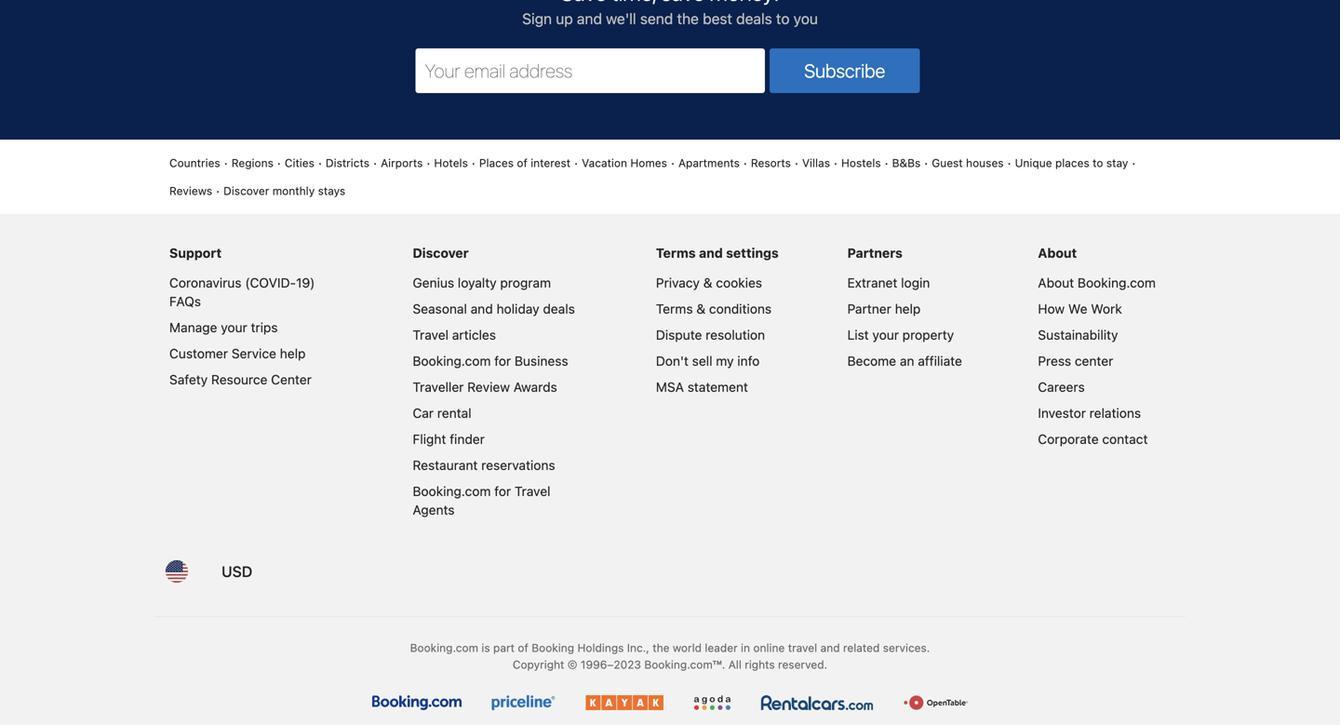 Task type: locate. For each thing, give the bounding box(es) containing it.
0 vertical spatial discover
[[224, 184, 269, 197]]

travel
[[413, 327, 449, 343], [515, 484, 551, 499]]

manage your trips link
[[169, 320, 278, 335]]

for inside the booking.com for travel agents
[[495, 484, 511, 499]]

discover monthly stays link
[[224, 183, 346, 199]]

up
[[556, 10, 573, 28]]

0 vertical spatial &
[[704, 275, 713, 291]]

1 terms from the top
[[656, 245, 696, 261]]

the inside booking.com is part of booking holdings inc., the world leader in online travel and related services. copyright © 1996–2023 booking.com™. all rights reserved.
[[653, 642, 670, 655]]

guest houses
[[932, 157, 1004, 170]]

car
[[413, 406, 434, 421]]

booking.com for booking.com for travel agents
[[413, 484, 491, 499]]

info
[[738, 353, 760, 369]]

discover monthly stays
[[224, 184, 346, 197]]

seasonal and holiday deals link
[[413, 301, 575, 317]]

reservations
[[482, 458, 556, 473]]

1 vertical spatial help
[[280, 346, 306, 361]]

is
[[482, 642, 490, 655]]

1 vertical spatial travel
[[515, 484, 551, 499]]

holdings
[[578, 642, 624, 655]]

priceline.com image
[[492, 696, 556, 711], [492, 696, 556, 711]]

1 horizontal spatial deals
[[737, 10, 773, 28]]

coronavirus
[[169, 275, 242, 291]]

faqs
[[169, 294, 201, 309]]

rentalcars image
[[761, 696, 874, 711], [761, 696, 874, 711]]

in
[[741, 642, 751, 655]]

& up terms & conditions link
[[704, 275, 713, 291]]

2 terms from the top
[[656, 301, 693, 317]]

deals right the best
[[737, 10, 773, 28]]

and right up
[[577, 10, 602, 28]]

traveller review awards link
[[413, 380, 558, 395]]

for for travel
[[495, 484, 511, 499]]

sell
[[693, 353, 713, 369]]

stays
[[318, 184, 346, 197]]

reviews link
[[169, 183, 212, 199]]

your up customer service help
[[221, 320, 247, 335]]

1 vertical spatial for
[[495, 484, 511, 499]]

booking.com image
[[372, 696, 462, 711], [372, 696, 462, 711]]

b&bs
[[893, 157, 921, 170]]

b&bs link
[[893, 155, 921, 171]]

apartments link
[[679, 155, 740, 171]]

1 horizontal spatial help
[[895, 301, 921, 317]]

restaurant
[[413, 458, 478, 473]]

car rental link
[[413, 406, 472, 421]]

list your property link
[[848, 327, 955, 343]]

dispute resolution
[[656, 327, 766, 343]]

1 vertical spatial about
[[1039, 275, 1075, 291]]

0 vertical spatial help
[[895, 301, 921, 317]]

partners
[[848, 245, 903, 261]]

0 vertical spatial of
[[517, 157, 528, 170]]

for for business
[[495, 353, 511, 369]]

extranet login link
[[848, 275, 931, 291]]

1 about from the top
[[1039, 245, 1078, 261]]

center
[[1075, 353, 1114, 369]]

1 vertical spatial discover
[[413, 245, 469, 261]]

part
[[494, 642, 515, 655]]

terms for terms and settings
[[656, 245, 696, 261]]

terms up privacy
[[656, 245, 696, 261]]

rental
[[438, 406, 472, 421]]

terms & conditions
[[656, 301, 772, 317]]

booking.com up agents
[[413, 484, 491, 499]]

and right travel
[[821, 642, 840, 655]]

my
[[716, 353, 734, 369]]

booking.com inside the booking.com for travel agents
[[413, 484, 491, 499]]

villas
[[803, 157, 831, 170]]

agoda image
[[694, 696, 732, 711], [694, 696, 732, 711]]

deals right "holiday"
[[543, 301, 575, 317]]

discover up genius at the left of the page
[[413, 245, 469, 261]]

0 vertical spatial the
[[677, 10, 699, 28]]

0 horizontal spatial discover
[[224, 184, 269, 197]]

countries link
[[169, 155, 220, 171]]

0 vertical spatial for
[[495, 353, 511, 369]]

the right inc.,
[[653, 642, 670, 655]]

booking.com left is
[[410, 642, 479, 655]]

your down partner help 'link'
[[873, 327, 899, 343]]

investor
[[1039, 406, 1087, 421]]

of inside booking.com is part of booking holdings inc., the world leader in online travel and related services. copyright © 1996–2023 booking.com™. all rights reserved.
[[518, 642, 529, 655]]

districts
[[326, 157, 370, 170]]

customer
[[169, 346, 228, 361]]

travel articles link
[[413, 327, 496, 343]]

discover for discover monthly stays
[[224, 184, 269, 197]]

discover for discover
[[413, 245, 469, 261]]

0 horizontal spatial the
[[653, 642, 670, 655]]

booking.com for business link
[[413, 353, 569, 369]]

1 vertical spatial deals
[[543, 301, 575, 317]]

booking.com for travel agents
[[413, 484, 551, 518]]

resorts link
[[751, 155, 791, 171]]

of right part at the bottom of the page
[[518, 642, 529, 655]]

& down the privacy & cookies
[[697, 301, 706, 317]]

contact
[[1103, 432, 1149, 447]]

2 for from the top
[[495, 484, 511, 499]]

unique places to stay link
[[1016, 155, 1129, 171]]

to left you on the top of page
[[777, 10, 790, 28]]

privacy & cookies
[[656, 275, 763, 291]]

your for list
[[873, 327, 899, 343]]

become
[[848, 353, 897, 369]]

booking.com down travel articles link
[[413, 353, 491, 369]]

of right places
[[517, 157, 528, 170]]

how
[[1039, 301, 1065, 317]]

about up the how
[[1039, 275, 1075, 291]]

1 vertical spatial &
[[697, 301, 706, 317]]

opentable image
[[904, 696, 969, 711], [904, 696, 969, 711]]

to left stay
[[1093, 157, 1104, 170]]

help up list your property
[[895, 301, 921, 317]]

discover inside discover monthly stays link
[[224, 184, 269, 197]]

1 vertical spatial of
[[518, 642, 529, 655]]

booking.com inside booking.com is part of booking holdings inc., the world leader in online travel and related services. copyright © 1996–2023 booking.com™. all rights reserved.
[[410, 642, 479, 655]]

safety resource center
[[169, 372, 312, 387]]

1 for from the top
[[495, 353, 511, 369]]

homes
[[631, 157, 668, 170]]

0 horizontal spatial travel
[[413, 327, 449, 343]]

discover down regions link on the left top
[[224, 184, 269, 197]]

privacy
[[656, 275, 700, 291]]

we
[[1069, 301, 1088, 317]]

kayak image
[[586, 696, 664, 711], [586, 696, 664, 711]]

booking.com for booking.com is part of booking holdings inc., the world leader in online travel and related services. copyright © 1996–2023 booking.com™. all rights reserved.
[[410, 642, 479, 655]]

0 vertical spatial terms
[[656, 245, 696, 261]]

& for privacy
[[704, 275, 713, 291]]

help up center
[[280, 346, 306, 361]]

become an affiliate
[[848, 353, 963, 369]]

1 vertical spatial terms
[[656, 301, 693, 317]]

services.
[[883, 642, 931, 655]]

1 horizontal spatial to
[[1093, 157, 1104, 170]]

for up review
[[495, 353, 511, 369]]

traveller review awards
[[413, 380, 558, 395]]

terms down privacy
[[656, 301, 693, 317]]

hostels
[[842, 157, 882, 170]]

agents
[[413, 502, 455, 518]]

1 vertical spatial the
[[653, 642, 670, 655]]

0 horizontal spatial to
[[777, 10, 790, 28]]

resource
[[211, 372, 268, 387]]

your
[[221, 320, 247, 335], [873, 327, 899, 343]]

travel down reservations
[[515, 484, 551, 499]]

an
[[900, 353, 915, 369]]

dispute
[[656, 327, 703, 343]]

for down reservations
[[495, 484, 511, 499]]

settings
[[727, 245, 779, 261]]

cities
[[285, 157, 315, 170]]

discover
[[224, 184, 269, 197], [413, 245, 469, 261]]

about up about booking.com
[[1039, 245, 1078, 261]]

for
[[495, 353, 511, 369], [495, 484, 511, 499]]

1 horizontal spatial discover
[[413, 245, 469, 261]]

and
[[577, 10, 602, 28], [699, 245, 723, 261], [471, 301, 493, 317], [821, 642, 840, 655]]

places of interest
[[479, 157, 571, 170]]

travel down seasonal at left top
[[413, 327, 449, 343]]

about for about booking.com
[[1039, 275, 1075, 291]]

msa statement link
[[656, 380, 749, 395]]

cookies
[[716, 275, 763, 291]]

partner help
[[848, 301, 921, 317]]

1 horizontal spatial travel
[[515, 484, 551, 499]]

0 horizontal spatial your
[[221, 320, 247, 335]]

we'll
[[606, 10, 637, 28]]

0 vertical spatial deals
[[737, 10, 773, 28]]

investor relations
[[1039, 406, 1142, 421]]

0 vertical spatial about
[[1039, 245, 1078, 261]]

the left the best
[[677, 10, 699, 28]]

1 horizontal spatial your
[[873, 327, 899, 343]]

19)
[[296, 275, 315, 291]]

Your email address email field
[[416, 49, 765, 93]]

2 about from the top
[[1039, 275, 1075, 291]]

related
[[844, 642, 880, 655]]



Task type: describe. For each thing, give the bounding box(es) containing it.
about for about
[[1039, 245, 1078, 261]]

work
[[1092, 301, 1123, 317]]

guest
[[932, 157, 963, 170]]

list
[[848, 327, 869, 343]]

partner
[[848, 301, 892, 317]]

1 horizontal spatial the
[[677, 10, 699, 28]]

conditions
[[710, 301, 772, 317]]

inc.,
[[627, 642, 650, 655]]

travel inside the booking.com for travel agents
[[515, 484, 551, 499]]

coronavirus (covid-19) faqs link
[[169, 275, 315, 309]]

seasonal and holiday deals
[[413, 301, 575, 317]]

booking
[[532, 642, 575, 655]]

districts link
[[326, 155, 370, 171]]

msa
[[656, 380, 684, 395]]

and up the privacy & cookies
[[699, 245, 723, 261]]

press center
[[1039, 353, 1114, 369]]

become an affiliate link
[[848, 353, 963, 369]]

cities link
[[285, 155, 315, 171]]

subscribe
[[805, 60, 886, 82]]

sign up and we'll send the best deals to you
[[522, 10, 818, 28]]

places of interest link
[[479, 155, 571, 171]]

corporate contact
[[1039, 432, 1149, 447]]

booking.com up work
[[1078, 275, 1157, 291]]

dispute resolution link
[[656, 327, 766, 343]]

hostels link
[[842, 155, 882, 171]]

booking.com for business
[[413, 353, 569, 369]]

genius
[[413, 275, 455, 291]]

loyalty
[[458, 275, 497, 291]]

traveller
[[413, 380, 464, 395]]

places
[[479, 157, 514, 170]]

world
[[673, 642, 702, 655]]

affiliate
[[918, 353, 963, 369]]

partner help link
[[848, 301, 921, 317]]

corporate
[[1039, 432, 1099, 447]]

booking.com for booking.com for business
[[413, 353, 491, 369]]

how we work
[[1039, 301, 1123, 317]]

sustainability link
[[1039, 327, 1119, 343]]

extranet login
[[848, 275, 931, 291]]

booking.com is part of booking holdings inc., the world leader in online travel and related services. copyright © 1996–2023 booking.com™. all rights reserved.
[[410, 642, 931, 671]]

manage
[[169, 320, 217, 335]]

regions
[[232, 157, 274, 170]]

vacation homes
[[582, 157, 668, 170]]

houses
[[967, 157, 1004, 170]]

careers link
[[1039, 380, 1085, 395]]

investor relations link
[[1039, 406, 1142, 421]]

places
[[1056, 157, 1090, 170]]

login
[[902, 275, 931, 291]]

genius loyalty program link
[[413, 275, 551, 291]]

1 vertical spatial to
[[1093, 157, 1104, 170]]

trips
[[251, 320, 278, 335]]

service
[[232, 346, 277, 361]]

list your property
[[848, 327, 955, 343]]

safety resource center link
[[169, 372, 312, 387]]

you
[[794, 10, 818, 28]]

regions link
[[232, 155, 274, 171]]

business
[[515, 353, 569, 369]]

apartments
[[679, 157, 740, 170]]

usd
[[222, 563, 252, 581]]

unique places to stay
[[1016, 157, 1129, 170]]

booking.com for travel agents link
[[413, 484, 551, 518]]

vacation homes link
[[582, 155, 668, 171]]

statement
[[688, 380, 749, 395]]

reserved.
[[779, 658, 828, 671]]

about booking.com
[[1039, 275, 1157, 291]]

and inside booking.com is part of booking holdings inc., the world leader in online travel and related services. copyright © 1996–2023 booking.com™. all rights reserved.
[[821, 642, 840, 655]]

coronavirus (covid-19) faqs
[[169, 275, 315, 309]]

0 horizontal spatial help
[[280, 346, 306, 361]]

travel articles
[[413, 327, 496, 343]]

0 vertical spatial to
[[777, 10, 790, 28]]

press center link
[[1039, 353, 1114, 369]]

copyright
[[513, 658, 565, 671]]

©
[[568, 658, 578, 671]]

center
[[271, 372, 312, 387]]

customer service help
[[169, 346, 306, 361]]

guest houses link
[[932, 155, 1004, 171]]

your for manage
[[221, 320, 247, 335]]

and down genius loyalty program
[[471, 301, 493, 317]]

0 vertical spatial travel
[[413, 327, 449, 343]]

genius loyalty program
[[413, 275, 551, 291]]

& for terms
[[697, 301, 706, 317]]

holiday
[[497, 301, 540, 317]]

0 horizontal spatial deals
[[543, 301, 575, 317]]

program
[[500, 275, 551, 291]]

countries
[[169, 157, 220, 170]]

sustainability
[[1039, 327, 1119, 343]]

terms for terms & conditions
[[656, 301, 693, 317]]

all
[[729, 658, 742, 671]]

extranet
[[848, 275, 898, 291]]



Task type: vqa. For each thing, say whether or not it's contained in the screenshot.
location
no



